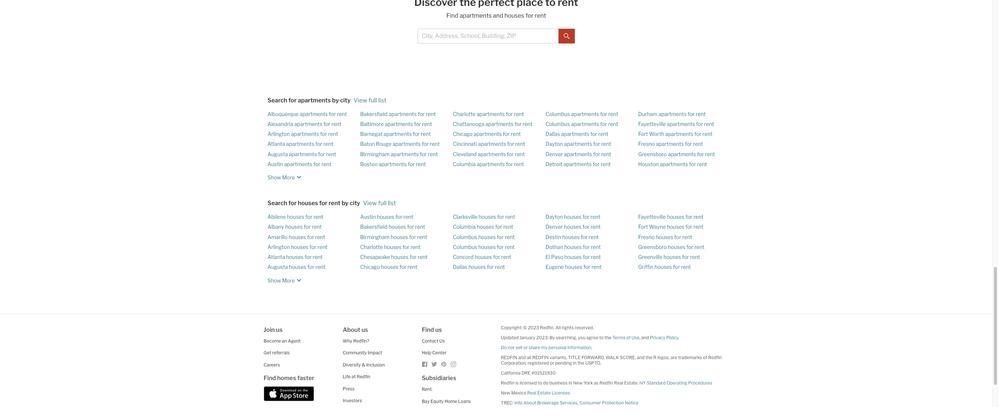 Task type: describe. For each thing, give the bounding box(es) containing it.
boston
[[360, 161, 378, 168]]

rent for cleveland apartments for rent link
[[515, 151, 525, 158]]

dallas for dallas apartments for rent
[[546, 131, 560, 137]]

houses for amarillo houses for rent link
[[289, 234, 306, 241]]

rent for birmingham houses for rent link on the bottom left of page
[[418, 234, 427, 241]]

for for clarksville houses for rent 'link'
[[498, 214, 504, 220]]

rent for cincinnati apartments for rent link
[[516, 141, 526, 147]]

1 vertical spatial about
[[524, 401, 537, 406]]

albuquerque apartments for rent
[[268, 111, 347, 117]]

apartments for 'albuquerque apartments for rent' link
[[300, 111, 328, 117]]

greensboro apartments for rent link
[[639, 151, 716, 158]]

us
[[440, 339, 445, 344]]

us for join us
[[276, 327, 283, 334]]

1 vertical spatial .
[[592, 345, 593, 351]]

1 horizontal spatial the
[[605, 335, 612, 341]]

us for find us
[[436, 327, 442, 334]]

impact
[[368, 351, 383, 356]]

press
[[343, 387, 355, 392]]

houses for greensboro houses for rent 'link'
[[668, 244, 686, 251]]

houses for eugene houses for rent link at the bottom right
[[565, 265, 583, 271]]

greenville houses for rent link
[[639, 254, 701, 261]]

for for fresno houses for rent link
[[675, 234, 682, 241]]

durham
[[639, 111, 658, 117]]

rent for dayton houses for rent link on the right of the page
[[591, 214, 601, 220]]

destin houses for rent
[[546, 234, 599, 241]]

houses for fayetteville houses for rent link
[[667, 214, 685, 220]]

dallas apartments for rent link
[[546, 131, 609, 137]]

worth
[[650, 131, 665, 137]]

mexico
[[512, 391, 527, 396]]

rent for charlotte apartments for rent link
[[514, 111, 524, 117]]

austin for austin apartments for rent
[[268, 161, 283, 168]]

of inside redfin and all redfin variants, title forward, walk score, and the r logos, are trademarks of redfin corporation, registered or pending in the uspto.
[[703, 355, 708, 361]]

chicago for chicago houses for rent
[[360, 265, 380, 271]]

download the redfin app on the apple app store image
[[264, 387, 314, 402]]

2 horizontal spatial the
[[646, 355, 653, 361]]

0 vertical spatial city
[[340, 97, 351, 104]]

destin
[[546, 234, 562, 241]]

rent for denver houses for rent link
[[591, 224, 601, 231]]

for for fayetteville houses for rent link
[[686, 214, 693, 220]]

houses for chicago houses for rent link
[[381, 265, 399, 271]]

walk
[[606, 355, 619, 361]]

rent for the chattanooga apartments for rent link
[[523, 121, 533, 127]]

rent for greenville houses for rent 'link'
[[691, 254, 701, 261]]

0 horizontal spatial real
[[528, 391, 537, 396]]

for for 'albany houses for rent' link
[[304, 224, 311, 231]]

redfin inside redfin and all redfin variants, title forward, walk score, and the r logos, are trademarks of redfin corporation, registered or pending in the uspto.
[[709, 355, 722, 361]]

homes
[[277, 376, 296, 383]]

clarksville houses for rent
[[453, 214, 516, 220]]

copyright:
[[501, 326, 523, 331]]

columbia for columbia apartments for rent
[[453, 161, 476, 168]]

0 horizontal spatial the
[[578, 361, 585, 366]]

community impact
[[343, 351, 383, 356]]

#01521930
[[532, 371, 556, 376]]

trec: info about brokerage services , consumer protection notice
[[501, 401, 639, 406]]

become an agent
[[264, 339, 301, 344]]

augusta houses for rent link
[[268, 265, 326, 271]]

1 horizontal spatial .
[[679, 335, 680, 341]]

fresno for fresno apartments for rent
[[639, 141, 655, 147]]

1 horizontal spatial list
[[388, 200, 396, 207]]

rent for the 'greensboro apartments for rent' link
[[706, 151, 716, 158]]

denver for denver houses for rent
[[546, 224, 563, 231]]

estate.
[[625, 381, 639, 386]]

for for denver houses for rent link
[[583, 224, 590, 231]]

charlotte for charlotte houses for rent
[[360, 244, 383, 251]]

dayton for dayton houses for rent
[[546, 214, 563, 220]]

denver houses for rent
[[546, 224, 601, 231]]

for for 'barnegat apartments for rent' link
[[413, 131, 420, 137]]

help
[[422, 351, 432, 356]]

chesapeake houses for rent
[[360, 254, 428, 261]]

redfin left is
[[501, 381, 515, 386]]

griffin
[[639, 265, 654, 271]]

1 columbus apartments for rent from the top
[[546, 111, 619, 117]]

1 columbus houses for rent from the top
[[453, 234, 515, 241]]

0 vertical spatial to
[[600, 335, 604, 341]]

rent for the bakersfield apartments for rent link
[[426, 111, 436, 117]]

augusta apartments for rent link
[[268, 151, 336, 158]]

houses up city, address, school, building, zip search field
[[505, 12, 525, 19]]

rent for chicago apartments for rent link at the top of page
[[511, 131, 521, 137]]

apartments for dayton apartments for rent link
[[564, 141, 592, 147]]

fort wayne houses for rent link
[[639, 224, 704, 231]]

columbus up concord at the left bottom of page
[[453, 244, 478, 251]]

0 vertical spatial view
[[354, 97, 368, 104]]

alexandria apartments for rent link
[[268, 121, 342, 127]]

baltimore apartments for rent link
[[360, 121, 432, 127]]

houses for destin houses for rent link
[[563, 234, 580, 241]]

and right use
[[642, 335, 649, 341]]

forward,
[[582, 355, 605, 361]]

houses for 'arlington houses for rent' link
[[291, 244, 309, 251]]

redfin right as
[[600, 381, 614, 386]]

and left all
[[519, 355, 526, 361]]

1 redfin from the left
[[501, 355, 518, 361]]

about us
[[343, 327, 368, 334]]

rent for clarksville houses for rent 'link'
[[506, 214, 516, 220]]

center
[[433, 351, 447, 356]]

abilene houses for rent link
[[268, 214, 324, 220]]

rent for second columbus apartments for rent link from the top of the page
[[609, 121, 619, 127]]

bay
[[422, 399, 430, 405]]

apartments for boston apartments for rent link
[[379, 161, 407, 168]]

fresno apartments for rent
[[639, 141, 703, 147]]

for for cincinnati apartments for rent link
[[508, 141, 514, 147]]

rent for abilene houses for rent link at the bottom left of the page
[[314, 214, 324, 220]]

griffin houses for rent link
[[639, 265, 691, 271]]

rent for greensboro houses for rent 'link'
[[695, 244, 705, 251]]

registered
[[528, 361, 549, 366]]

help center button
[[422, 351, 447, 356]]

houses for abilene houses for rent link at the bottom left of the page
[[287, 214, 305, 220]]

rouge
[[376, 141, 392, 147]]

life
[[343, 375, 351, 380]]

apartments for the 'greensboro apartments for rent' link
[[668, 151, 696, 158]]

columbia apartments for rent link
[[453, 161, 524, 168]]

denver apartments for rent
[[546, 151, 612, 158]]

protection
[[602, 401, 624, 406]]

trademarks
[[679, 355, 703, 361]]

austin for austin houses for rent
[[360, 214, 376, 220]]

show for search for apartments by city
[[268, 175, 281, 181]]

and up city, address, school, building, zip search field
[[493, 12, 504, 19]]

show more for search for houses for rent by city view full list
[[268, 278, 295, 284]]

chesapeake houses for rent link
[[360, 254, 428, 261]]

0 vertical spatial new
[[574, 381, 583, 386]]

agent
[[288, 339, 301, 344]]

become an agent button
[[264, 339, 301, 344]]

houses up concord houses for rent link
[[479, 244, 496, 251]]

for for the 'greensboro apartments for rent' link
[[698, 151, 705, 158]]

1 horizontal spatial full
[[378, 200, 387, 207]]

1 vertical spatial ,
[[578, 401, 579, 406]]

for for dallas houses for rent link
[[487, 265, 494, 271]]

rent for 'arlington houses for rent' link
[[318, 244, 328, 251]]

cincinnati apartments for rent
[[453, 141, 526, 147]]

for for the charlotte houses for rent 'link'
[[403, 244, 410, 251]]

policy
[[667, 335, 679, 341]]

rent for atlanta houses for rent link
[[313, 254, 323, 261]]

albuquerque apartments for rent link
[[268, 111, 347, 117]]

columbus up dallas apartments for rent on the right top of page
[[546, 111, 570, 117]]

amarillo houses for rent link
[[268, 234, 325, 241]]

detroit apartments for rent
[[546, 161, 611, 168]]

for for detroit apartments for rent link at the top right
[[593, 161, 600, 168]]

for for abilene houses for rent link at the bottom left of the page
[[306, 214, 313, 220]]

columbus down 'clarksville'
[[453, 234, 478, 241]]

find for find us
[[422, 327, 434, 334]]

for for the chattanooga apartments for rent link
[[515, 121, 522, 127]]

0 vertical spatial full
[[369, 97, 377, 104]]

greensboro houses for rent
[[639, 244, 705, 251]]

fresno houses for rent
[[639, 234, 693, 241]]

charlotte houses for rent
[[360, 244, 421, 251]]

pending
[[556, 361, 572, 366]]

bakersfield houses for rent link
[[360, 224, 425, 231]]

durham apartments for rent link
[[639, 111, 706, 117]]

augusta for augusta houses for rent
[[268, 265, 288, 271]]

apartments for fayetteville apartments for rent link
[[667, 121, 696, 127]]

rent for baltimore apartments for rent link
[[422, 121, 432, 127]]

abilene houses for rent
[[268, 214, 324, 220]]

0 horizontal spatial of
[[627, 335, 631, 341]]

apartments up city, address, school, building, zip search field
[[460, 12, 492, 19]]

apartments up birmingham apartments for rent link on the top left of the page
[[393, 141, 421, 147]]

boston apartments for rent
[[360, 161, 426, 168]]

eugene houses for rent link
[[546, 265, 602, 271]]

show more link for apartments
[[268, 171, 304, 182]]

0 horizontal spatial in
[[569, 381, 573, 386]]

apartments for augusta apartments for rent link on the left top of the page
[[289, 151, 317, 158]]

albany houses for rent
[[268, 224, 322, 231]]

for for baltimore apartments for rent link
[[414, 121, 421, 127]]

houses down columbia houses for rent link
[[479, 234, 496, 241]]

for for dothan houses for rent link
[[583, 244, 590, 251]]

show more for search for apartments by city view full list
[[268, 175, 295, 181]]

business
[[550, 381, 568, 386]]

City, Address, School, Building, ZIP search field
[[418, 29, 559, 43]]

at
[[352, 375, 356, 380]]

rent for dallas houses for rent link
[[495, 265, 505, 271]]

get referrals
[[264, 351, 290, 356]]

get
[[264, 351, 271, 356]]

clarksville
[[453, 214, 478, 220]]

rent for fayetteville houses for rent link
[[694, 214, 704, 220]]

houses down fayetteville houses for rent link
[[667, 224, 685, 231]]

join us
[[264, 327, 283, 334]]

find for find homes faster
[[264, 376, 276, 383]]

houses for greenville houses for rent 'link'
[[664, 254, 681, 261]]

albuquerque
[[268, 111, 299, 117]]

for for fresno apartments for rent link on the top of page
[[685, 141, 692, 147]]

rent for eugene houses for rent link at the bottom right
[[592, 265, 602, 271]]

greensboro apartments for rent
[[639, 151, 716, 158]]

community impact button
[[343, 351, 383, 356]]

ny
[[640, 381, 646, 386]]

charlotte for charlotte apartments for rent
[[453, 111, 476, 117]]

0 vertical spatial list
[[379, 97, 387, 104]]

houses for bakersfield houses for rent link
[[389, 224, 406, 231]]

fayetteville for fayetteville apartments for rent
[[639, 121, 666, 127]]

privacy policy link
[[650, 335, 679, 341]]

columbia houses for rent link
[[453, 224, 514, 231]]

do not sell or share my personal information .
[[501, 345, 593, 351]]

0 vertical spatial by
[[332, 97, 339, 104]]

atlanta houses for rent
[[268, 254, 323, 261]]

arlington apartments for rent
[[268, 131, 338, 137]]

redfin is licensed to do business in new york as redfin real estate. ny standard operating procedures
[[501, 381, 713, 386]]

apartments up dallas apartments for rent on the right top of page
[[571, 111, 600, 117]]



Task type: vqa. For each thing, say whether or not it's contained in the screenshot.
top the Greensboro
yes



Task type: locate. For each thing, give the bounding box(es) containing it.
0 vertical spatial search
[[268, 97, 287, 104]]

all
[[527, 355, 532, 361]]

1 vertical spatial fayetteville
[[639, 214, 666, 220]]

or right sell
[[524, 345, 528, 351]]

2 horizontal spatial us
[[436, 327, 442, 334]]

1 vertical spatial atlanta
[[268, 254, 285, 261]]

redfin right at
[[357, 375, 371, 380]]

1 horizontal spatial of
[[703, 355, 708, 361]]

1 vertical spatial new
[[501, 391, 511, 396]]

rent for dayton apartments for rent link
[[602, 141, 612, 147]]

show more link down austin apartments for rent link
[[268, 171, 304, 182]]

fresno down wayne
[[639, 234, 655, 241]]

cincinnati apartments for rent link
[[453, 141, 526, 147]]

sell
[[516, 345, 523, 351]]

2 dayton from the top
[[546, 214, 563, 220]]

1 vertical spatial fresno
[[639, 234, 655, 241]]

houses down abilene houses for rent at the bottom of the page
[[285, 224, 303, 231]]

for for austin apartments for rent link
[[314, 161, 321, 168]]

2 search from the top
[[268, 200, 287, 207]]

1 horizontal spatial redfin
[[533, 355, 549, 361]]

houses down denver houses for rent
[[563, 234, 580, 241]]

0 vertical spatial birmingham
[[360, 151, 390, 158]]

, left consumer
[[578, 401, 579, 406]]

houses down charlotte houses for rent
[[391, 254, 409, 261]]

greensboro for greensboro apartments for rent
[[639, 151, 667, 158]]

0 vertical spatial columbus apartments for rent link
[[546, 111, 619, 117]]

careers button
[[264, 363, 280, 368]]

houses down "el paso houses for rent" link
[[565, 265, 583, 271]]

redfin instagram image
[[451, 362, 457, 368]]

2 show more from the top
[[268, 278, 295, 284]]

fayetteville apartments for rent
[[639, 121, 715, 127]]

2 arlington from the top
[[268, 244, 290, 251]]

apartments up denver apartments for rent
[[564, 141, 592, 147]]

0 vertical spatial fayetteville
[[639, 121, 666, 127]]

houses for denver houses for rent link
[[564, 224, 582, 231]]

0 horizontal spatial dallas
[[453, 265, 468, 271]]

1 horizontal spatial find
[[422, 327, 434, 334]]

for for cleveland apartments for rent link
[[507, 151, 514, 158]]

columbus apartments for rent link up dallas apartments for rent on the right top of page
[[546, 111, 619, 117]]

atlanta apartments for rent
[[268, 141, 334, 147]]

fort left wayne
[[639, 224, 648, 231]]

0 vertical spatial show
[[268, 175, 281, 181]]

0 vertical spatial show more
[[268, 175, 295, 181]]

2 columbus apartments for rent link from the top
[[546, 121, 619, 127]]

chicago apartments for rent
[[453, 131, 521, 137]]

fayetteville for fayetteville houses for rent
[[639, 214, 666, 220]]

apartments down the bakersfield apartments for rent link
[[385, 121, 413, 127]]

inclusion
[[367, 363, 385, 368]]

1 vertical spatial chicago
[[360, 265, 380, 271]]

1 bakersfield from the top
[[360, 111, 388, 117]]

dothan
[[546, 244, 564, 251]]

rent for denver apartments for rent link
[[602, 151, 612, 158]]

1 vertical spatial find
[[422, 327, 434, 334]]

houses for griffin houses for rent link
[[655, 265, 672, 271]]

dayton houses for rent
[[546, 214, 601, 220]]

houses up fort wayne houses for rent link
[[667, 214, 685, 220]]

bakersfield up baltimore
[[360, 111, 388, 117]]

apartments for the 'columbia apartments for rent' link
[[477, 161, 505, 168]]

show more down austin apartments for rent link
[[268, 175, 295, 181]]

rent for 'barnegat apartments for rent' link
[[421, 131, 431, 137]]

denver apartments for rent link
[[546, 151, 612, 158]]

houston
[[639, 161, 659, 168]]

0 vertical spatial denver
[[546, 151, 563, 158]]

1 augusta from the top
[[268, 151, 288, 158]]

rent for alexandria apartments for rent link
[[332, 121, 342, 127]]

austin apartments for rent
[[268, 161, 332, 168]]

1 vertical spatial augusta
[[268, 265, 288, 271]]

redfin down my
[[533, 355, 549, 361]]

0 vertical spatial dallas
[[546, 131, 560, 137]]

1 columbus houses for rent link from the top
[[453, 234, 515, 241]]

apartments down fayetteville apartments for rent link
[[666, 131, 694, 137]]

eugene houses for rent
[[546, 265, 602, 271]]

full up baltimore
[[369, 97, 377, 104]]

2 birmingham from the top
[[360, 234, 390, 241]]

fort for fort wayne houses for rent
[[639, 224, 648, 231]]

more down austin apartments for rent link
[[282, 175, 295, 181]]

0 horizontal spatial .
[[592, 345, 593, 351]]

0 vertical spatial chicago
[[453, 131, 473, 137]]

1 vertical spatial or
[[550, 361, 555, 366]]

0 vertical spatial columbus apartments for rent
[[546, 111, 619, 117]]

0 vertical spatial real
[[615, 381, 624, 386]]

by
[[332, 97, 339, 104], [342, 200, 349, 207]]

houses up dallas houses for rent link
[[475, 254, 492, 261]]

0 horizontal spatial ,
[[578, 401, 579, 406]]

1 denver from the top
[[546, 151, 563, 158]]

1 vertical spatial to
[[538, 381, 543, 386]]

apartments up fayetteville apartments for rent link
[[659, 111, 687, 117]]

1 horizontal spatial in
[[573, 361, 577, 366]]

for for greensboro houses for rent 'link'
[[687, 244, 694, 251]]

apartments for fresno apartments for rent link on the top of page
[[656, 141, 684, 147]]

houses for 'albany houses for rent' link
[[285, 224, 303, 231]]

augusta down atlanta houses for rent
[[268, 265, 288, 271]]

apartments up alexandria apartments for rent link
[[300, 111, 328, 117]]

california dre #01521930
[[501, 371, 556, 376]]

more down augusta houses for rent link
[[282, 278, 295, 284]]

0 vertical spatial greensboro
[[639, 151, 667, 158]]

2 show more link from the top
[[268, 274, 304, 285]]

1 show more link from the top
[[268, 171, 304, 182]]

denver up the detroit
[[546, 151, 563, 158]]

2 vertical spatial find
[[264, 376, 276, 383]]

1 horizontal spatial ,
[[640, 335, 641, 341]]

join
[[264, 327, 275, 334]]

1 fayetteville from the top
[[639, 121, 666, 127]]

fayetteville up wayne
[[639, 214, 666, 220]]

agree
[[587, 335, 599, 341]]

1 show from the top
[[268, 175, 281, 181]]

rent for concord houses for rent link
[[502, 254, 511, 261]]

rent for chicago houses for rent link
[[408, 265, 418, 271]]

houses down dayton houses for rent
[[564, 224, 582, 231]]

2 us from the left
[[362, 327, 368, 334]]

us up redfin?
[[362, 327, 368, 334]]

apartments up cincinnati apartments for rent
[[474, 131, 502, 137]]

1 vertical spatial columbus apartments for rent
[[546, 121, 619, 127]]

for for griffin houses for rent link
[[674, 265, 680, 271]]

1 birmingham from the top
[[360, 151, 390, 158]]

1 greensboro from the top
[[639, 151, 667, 158]]

chattanooga apartments for rent
[[453, 121, 533, 127]]

0 horizontal spatial redfin
[[501, 355, 518, 361]]

2 greensboro from the top
[[639, 244, 667, 251]]

for for augusta apartments for rent link on the left top of the page
[[318, 151, 325, 158]]

0 vertical spatial charlotte
[[453, 111, 476, 117]]

apartments for arlington apartments for rent link
[[291, 131, 319, 137]]

searching,
[[556, 335, 577, 341]]

, left 'privacy'
[[640, 335, 641, 341]]

0 vertical spatial about
[[343, 327, 360, 334]]

why redfin? button
[[343, 339, 369, 344]]

apartments up dallas apartments for rent link on the right top
[[571, 121, 600, 127]]

1 us from the left
[[276, 327, 283, 334]]

houses down bakersfield houses for rent link
[[391, 234, 408, 241]]

2 augusta from the top
[[268, 265, 288, 271]]

2 more from the top
[[282, 278, 295, 284]]

austin up bakersfield houses for rent link
[[360, 214, 376, 220]]

charlotte apartments for rent link
[[453, 111, 524, 117]]

apartments for the bakersfield apartments for rent link
[[389, 111, 417, 117]]

dallas up dayton apartments for rent link
[[546, 131, 560, 137]]

reserved.
[[575, 326, 594, 331]]

bakersfield
[[360, 111, 388, 117], [360, 224, 388, 231]]

chesapeake
[[360, 254, 390, 261]]

1 vertical spatial more
[[282, 278, 295, 284]]

columbus houses for rent link
[[453, 234, 515, 241], [453, 244, 515, 251]]

rent for destin houses for rent link
[[589, 234, 599, 241]]

for for augusta houses for rent link
[[308, 265, 315, 271]]

1 vertical spatial austin
[[360, 214, 376, 220]]

2 redfin from the left
[[533, 355, 549, 361]]

1 vertical spatial dayton
[[546, 214, 563, 220]]

rent for birmingham apartments for rent link on the top left of the page
[[428, 151, 438, 158]]

houses down "fort wayne houses for rent"
[[656, 234, 674, 241]]

for for dayton apartments for rent link
[[594, 141, 601, 147]]

dallas down concord at the left bottom of page
[[453, 265, 468, 271]]

augusta for augusta apartments for rent
[[268, 151, 288, 158]]

houses up arlington houses for rent
[[289, 234, 306, 241]]

dallas for dallas houses for rent
[[453, 265, 468, 271]]

show
[[268, 175, 281, 181], [268, 278, 281, 284]]

submit search image
[[564, 33, 570, 39]]

&
[[362, 363, 366, 368]]

austin houses for rent
[[360, 214, 414, 220]]

find homes faster
[[264, 376, 315, 383]]

barnegat apartments for rent
[[360, 131, 431, 137]]

for for birmingham apartments for rent link on the top left of the page
[[420, 151, 427, 158]]

for for destin houses for rent link
[[581, 234, 588, 241]]

1 horizontal spatial about
[[524, 401, 537, 406]]

1 horizontal spatial dallas
[[546, 131, 560, 137]]

apartments down augusta apartments for rent
[[284, 161, 313, 168]]

referrals
[[272, 351, 290, 356]]

rent for dallas apartments for rent link on the right top
[[599, 131, 609, 137]]

0 vertical spatial columbus houses for rent link
[[453, 234, 515, 241]]

1 fort from the top
[[639, 131, 648, 137]]

for for columbia houses for rent link
[[496, 224, 503, 231]]

the left terms
[[605, 335, 612, 341]]

for for houston apartments for rent link
[[690, 161, 696, 168]]

do
[[543, 381, 549, 386]]

1 vertical spatial full
[[378, 200, 387, 207]]

fort for fort worth apartments for rent
[[639, 131, 648, 137]]

0 horizontal spatial list
[[379, 97, 387, 104]]

for for bakersfield houses for rent link
[[407, 224, 414, 231]]

rent for detroit apartments for rent link at the top right
[[601, 161, 611, 168]]

chicago up the 'cincinnati'
[[453, 131, 473, 137]]

1 vertical spatial columbus apartments for rent link
[[546, 121, 619, 127]]

and
[[493, 12, 504, 19], [642, 335, 649, 341], [519, 355, 526, 361], [637, 355, 645, 361]]

1 vertical spatial real
[[528, 391, 537, 396]]

detroit
[[546, 161, 563, 168]]

to left do in the right of the page
[[538, 381, 543, 386]]

diversity & inclusion
[[343, 363, 385, 368]]

in right pending
[[573, 361, 577, 366]]

2 columbus houses for rent from the top
[[453, 244, 515, 251]]

amarillo
[[268, 234, 288, 241]]

columbia down the cleveland
[[453, 161, 476, 168]]

for for amarillo houses for rent link
[[307, 234, 314, 241]]

rent for fresno houses for rent link
[[683, 234, 693, 241]]

redfin and all redfin variants, title forward, walk score, and the r logos, are trademarks of redfin corporation, registered or pending in the uspto.
[[501, 355, 722, 366]]

columbia down 'clarksville'
[[453, 224, 476, 231]]

1 horizontal spatial to
[[600, 335, 604, 341]]

rent for austin houses for rent link
[[404, 214, 414, 220]]

redfin twitter image
[[432, 362, 438, 368]]

houses for birmingham houses for rent link on the bottom left of page
[[391, 234, 408, 241]]

1 vertical spatial view
[[363, 200, 377, 207]]

houses for dayton houses for rent link on the right of the page
[[564, 214, 582, 220]]

1 vertical spatial of
[[703, 355, 708, 361]]

bakersfield for bakersfield apartments for rent
[[360, 111, 388, 117]]

for for chicago houses for rent link
[[400, 265, 407, 271]]

1 atlanta from the top
[[268, 141, 285, 147]]

trec:
[[501, 401, 514, 406]]

apartments for durham apartments for rent link
[[659, 111, 687, 117]]

about up why
[[343, 327, 360, 334]]

redfin pinterest image
[[441, 362, 447, 368]]

0 vertical spatial columbus houses for rent
[[453, 234, 515, 241]]

1 vertical spatial dallas
[[453, 265, 468, 271]]

dayton up the detroit
[[546, 141, 563, 147]]

0 horizontal spatial new
[[501, 391, 511, 396]]

show more link for houses
[[268, 274, 304, 285]]

columbus up dallas apartments for rent link on the right top
[[546, 121, 570, 127]]

fayetteville apartments for rent link
[[639, 121, 715, 127]]

dallas apartments for rent
[[546, 131, 609, 137]]

view full list link for view
[[363, 200, 396, 207]]

estate
[[538, 391, 551, 396]]

houses down birmingham houses for rent
[[384, 244, 402, 251]]

fort left worth
[[639, 131, 648, 137]]

fresno for fresno houses for rent
[[639, 234, 655, 241]]

and right score, at the bottom
[[637, 355, 645, 361]]

2 show from the top
[[268, 278, 281, 284]]

become
[[264, 339, 281, 344]]

of right trademarks
[[703, 355, 708, 361]]

1 vertical spatial denver
[[546, 224, 563, 231]]

2 bakersfield from the top
[[360, 224, 388, 231]]

houses down clarksville houses for rent 'link'
[[477, 224, 495, 231]]

1 vertical spatial city
[[350, 200, 360, 207]]

griffin houses for rent
[[639, 265, 691, 271]]

0 vertical spatial fort
[[639, 131, 648, 137]]

columbus apartments for rent up dallas apartments for rent link on the right top
[[546, 121, 619, 127]]

0 horizontal spatial charlotte
[[360, 244, 383, 251]]

0 horizontal spatial to
[[538, 381, 543, 386]]

rent for durham apartments for rent link
[[696, 111, 706, 117]]

2 horizontal spatial find
[[447, 12, 459, 19]]

0 horizontal spatial austin
[[268, 161, 283, 168]]

new left york
[[574, 381, 583, 386]]

1 horizontal spatial us
[[362, 327, 368, 334]]

january
[[520, 335, 536, 341]]

0 vertical spatial more
[[282, 175, 295, 181]]

houses up greenville houses for rent
[[668, 244, 686, 251]]

find
[[447, 12, 459, 19], [422, 327, 434, 334], [264, 376, 276, 383]]

apartments down cleveland apartments for rent link
[[477, 161, 505, 168]]

houses up 'albany houses for rent' link
[[287, 214, 305, 220]]

.
[[679, 335, 680, 341], [592, 345, 593, 351]]

houses up abilene houses for rent at the bottom of the page
[[298, 200, 318, 207]]

charlotte apartments for rent
[[453, 111, 524, 117]]

title
[[568, 355, 581, 361]]

0 vertical spatial view full list link
[[354, 97, 387, 104]]

real down licensed
[[528, 391, 537, 396]]

houses up "el paso houses for rent" link
[[565, 244, 582, 251]]

search up 'abilene'
[[268, 200, 287, 207]]

columbus houses for rent down columbia houses for rent link
[[453, 234, 515, 241]]

1 vertical spatial columbia
[[453, 224, 476, 231]]

info about brokerage services link
[[515, 401, 578, 406]]

greensboro up the houston
[[639, 151, 667, 158]]

columbus houses for rent link down columbia houses for rent link
[[453, 234, 515, 241]]

view full list link up baltimore
[[354, 97, 387, 104]]

2 fayetteville from the top
[[639, 214, 666, 220]]

new up trec:
[[501, 391, 511, 396]]

1 fresno from the top
[[639, 141, 655, 147]]

1 vertical spatial show
[[268, 278, 281, 284]]

1 show more from the top
[[268, 175, 295, 181]]

rent for atlanta apartments for rent link
[[324, 141, 334, 147]]

redfin facebook image
[[422, 362, 428, 368]]

view
[[354, 97, 368, 104], [363, 200, 377, 207]]

1 columbus apartments for rent link from the top
[[546, 111, 619, 117]]

apartments down fort worth apartments for rent
[[656, 141, 684, 147]]

1 vertical spatial show more link
[[268, 274, 304, 285]]

of left use
[[627, 335, 631, 341]]

for for boston apartments for rent link
[[408, 161, 415, 168]]

apartments up chattanooga apartments for rent
[[477, 111, 505, 117]]

rent for 'albuquerque apartments for rent' link
[[337, 111, 347, 117]]

logos,
[[658, 355, 670, 361]]

0 vertical spatial dayton
[[546, 141, 563, 147]]

search up albuquerque
[[268, 97, 287, 104]]

0 horizontal spatial about
[[343, 327, 360, 334]]

about right "info"
[[524, 401, 537, 406]]

1 horizontal spatial by
[[342, 200, 349, 207]]

el
[[546, 254, 550, 261]]

2 denver from the top
[[546, 224, 563, 231]]

1 vertical spatial charlotte
[[360, 244, 383, 251]]

columbus apartments for rent up dallas apartments for rent on the right top of page
[[546, 111, 619, 117]]

0 vertical spatial ,
[[640, 335, 641, 341]]

atlanta down alexandria
[[268, 141, 285, 147]]

rent for the 'columbia apartments for rent' link
[[514, 161, 524, 168]]

1 horizontal spatial charlotte
[[453, 111, 476, 117]]

us right join
[[276, 327, 283, 334]]

2 columbus apartments for rent from the top
[[546, 121, 619, 127]]

for for birmingham houses for rent link on the bottom left of page
[[409, 234, 416, 241]]

show more down augusta houses for rent link
[[268, 278, 295, 284]]

0 vertical spatial or
[[524, 345, 528, 351]]

houses for dallas houses for rent link
[[469, 265, 486, 271]]

arlington houses for rent link
[[268, 244, 328, 251]]

chicago
[[453, 131, 473, 137], [360, 265, 380, 271]]

columbia for columbia houses for rent
[[453, 224, 476, 231]]

0 horizontal spatial or
[[524, 345, 528, 351]]

apartments up "houston apartments for rent"
[[668, 151, 696, 158]]

or inside redfin and all redfin variants, title forward, walk score, and the r logos, are trademarks of redfin corporation, registered or pending in the uspto.
[[550, 361, 555, 366]]

0 vertical spatial columbia
[[453, 161, 476, 168]]

life at redfin button
[[343, 375, 371, 380]]

dayton apartments for rent
[[546, 141, 612, 147]]

dothan houses for rent
[[546, 244, 601, 251]]

chicago for chicago apartments for rent
[[453, 131, 473, 137]]

0 vertical spatial bakersfield
[[360, 111, 388, 117]]

arlington for arlington houses for rent
[[268, 244, 290, 251]]

columbia apartments for rent
[[453, 161, 524, 168]]

1 vertical spatial by
[[342, 200, 349, 207]]

fresno
[[639, 141, 655, 147], [639, 234, 655, 241]]

in
[[573, 361, 577, 366], [569, 381, 573, 386]]

0 vertical spatial fresno
[[639, 141, 655, 147]]

houses for columbia houses for rent link
[[477, 224, 495, 231]]

1 vertical spatial greensboro
[[639, 244, 667, 251]]

concord
[[453, 254, 474, 261]]

cleveland apartments for rent
[[453, 151, 525, 158]]

rent for 'albany houses for rent' link
[[312, 224, 322, 231]]

california
[[501, 371, 521, 376]]

apartments down denver apartments for rent link
[[564, 161, 592, 168]]

abilene
[[268, 214, 286, 220]]

apartments down alexandria apartments for rent link
[[291, 131, 319, 137]]

for for 'albuquerque apartments for rent' link
[[329, 111, 336, 117]]

apartments for birmingham apartments for rent link on the top left of the page
[[391, 151, 419, 158]]

for for austin houses for rent link
[[396, 214, 403, 220]]

rent. button
[[422, 387, 433, 393]]

rent for augusta houses for rent link
[[316, 265, 326, 271]]

columbia houses for rent
[[453, 224, 514, 231]]

1 vertical spatial birmingham
[[360, 234, 390, 241]]

in inside redfin and all redfin variants, title forward, walk score, and the r logos, are trademarks of redfin corporation, registered or pending in the uspto.
[[573, 361, 577, 366]]

rent for griffin houses for rent link
[[682, 265, 691, 271]]

houses
[[505, 12, 525, 19], [298, 200, 318, 207], [287, 214, 305, 220], [377, 214, 395, 220], [479, 214, 496, 220], [564, 214, 582, 220], [667, 214, 685, 220], [285, 224, 303, 231], [389, 224, 406, 231], [477, 224, 495, 231], [564, 224, 582, 231], [667, 224, 685, 231], [289, 234, 306, 241], [391, 234, 408, 241], [479, 234, 496, 241], [563, 234, 580, 241], [656, 234, 674, 241], [291, 244, 309, 251], [384, 244, 402, 251], [479, 244, 496, 251], [565, 244, 582, 251], [668, 244, 686, 251], [286, 254, 304, 261], [391, 254, 409, 261], [475, 254, 492, 261], [565, 254, 582, 261], [664, 254, 681, 261], [289, 265, 307, 271], [381, 265, 399, 271], [469, 265, 486, 271], [565, 265, 583, 271], [655, 265, 672, 271]]

2 columbus houses for rent link from the top
[[453, 244, 515, 251]]

rent for fresno apartments for rent link on the top of page
[[694, 141, 703, 147]]

1 vertical spatial arlington
[[268, 244, 290, 251]]

chattanooga
[[453, 121, 485, 127]]

austin apartments for rent link
[[268, 161, 332, 168]]

redfin right trademarks
[[709, 355, 722, 361]]

2 columbia from the top
[[453, 224, 476, 231]]

charlotte up chattanooga
[[453, 111, 476, 117]]

all
[[556, 326, 561, 331]]

1 vertical spatial columbus houses for rent
[[453, 244, 515, 251]]

rent for fayetteville apartments for rent link
[[705, 121, 715, 127]]

2 fresno from the top
[[639, 234, 655, 241]]

el paso houses for rent link
[[546, 254, 601, 261]]

. right 'privacy'
[[679, 335, 680, 341]]

0 vertical spatial austin
[[268, 161, 283, 168]]

information
[[568, 345, 592, 351]]

1 horizontal spatial new
[[574, 381, 583, 386]]

1 dayton from the top
[[546, 141, 563, 147]]

birmingham up boston
[[360, 151, 390, 158]]

0 horizontal spatial find
[[264, 376, 276, 383]]

birmingham houses for rent link
[[360, 234, 427, 241]]

dayton for dayton apartments for rent
[[546, 141, 563, 147]]

2023
[[528, 326, 539, 331]]

albany
[[268, 224, 284, 231]]

1 columbia from the top
[[453, 161, 476, 168]]

rent.
[[422, 387, 433, 393]]

2 fort from the top
[[639, 224, 648, 231]]

0 vertical spatial of
[[627, 335, 631, 341]]

augusta up austin apartments for rent
[[268, 151, 288, 158]]

show down austin apartments for rent link
[[268, 175, 281, 181]]

apartments for cleveland apartments for rent link
[[478, 151, 506, 158]]

chicago apartments for rent link
[[453, 131, 521, 137]]

houses down dothan houses for rent link
[[565, 254, 582, 261]]

apartments up 'albuquerque apartments for rent' link
[[298, 97, 331, 104]]

are
[[671, 355, 678, 361]]

corporation,
[[501, 361, 527, 366]]

1 search from the top
[[268, 97, 287, 104]]

apartments for the chattanooga apartments for rent link
[[486, 121, 514, 127]]

for for greenville houses for rent 'link'
[[683, 254, 690, 261]]

houses up birmingham houses for rent
[[389, 224, 406, 231]]

apartments down charlotte apartments for rent link
[[486, 121, 514, 127]]

columbus apartments for rent link up dallas apartments for rent link on the right top
[[546, 121, 619, 127]]

apartments for 'barnegat apartments for rent' link
[[384, 131, 412, 137]]

1 vertical spatial list
[[388, 200, 396, 207]]

boston apartments for rent link
[[360, 161, 426, 168]]

2 atlanta from the top
[[268, 254, 285, 261]]

apartments
[[460, 12, 492, 19], [298, 97, 331, 104], [300, 111, 328, 117], [389, 111, 417, 117], [477, 111, 505, 117], [571, 111, 600, 117], [659, 111, 687, 117], [295, 121, 323, 127], [385, 121, 413, 127], [486, 121, 514, 127], [571, 121, 600, 127], [667, 121, 696, 127], [291, 131, 319, 137], [384, 131, 412, 137], [474, 131, 502, 137], [562, 131, 590, 137], [666, 131, 694, 137], [286, 141, 314, 147], [393, 141, 421, 147], [478, 141, 506, 147], [564, 141, 592, 147], [656, 141, 684, 147], [289, 151, 317, 158], [391, 151, 419, 158], [478, 151, 506, 158], [564, 151, 593, 158], [668, 151, 696, 158], [284, 161, 313, 168], [379, 161, 407, 168], [477, 161, 505, 168], [564, 161, 592, 168], [660, 161, 688, 168]]

rent for austin apartments for rent link
[[322, 161, 332, 168]]

updated january 2023: by searching, you agree to the terms of use , and privacy policy .
[[501, 335, 680, 341]]

1 more from the top
[[282, 175, 295, 181]]

arlington down alexandria
[[268, 131, 290, 137]]

1 arlington from the top
[[268, 131, 290, 137]]

home
[[445, 399, 458, 405]]

barnegat
[[360, 131, 383, 137]]

arlington houses for rent
[[268, 244, 328, 251]]

2023:
[[537, 335, 549, 341]]

1 vertical spatial in
[[569, 381, 573, 386]]

3 us from the left
[[436, 327, 442, 334]]

view up baltimore
[[354, 97, 368, 104]]

us up us
[[436, 327, 442, 334]]

atlanta down amarillo
[[268, 254, 285, 261]]

apartments up augusta apartments for rent
[[286, 141, 314, 147]]

houses for concord houses for rent link
[[475, 254, 492, 261]]

more for apartments
[[282, 175, 295, 181]]

you
[[578, 335, 586, 341]]



